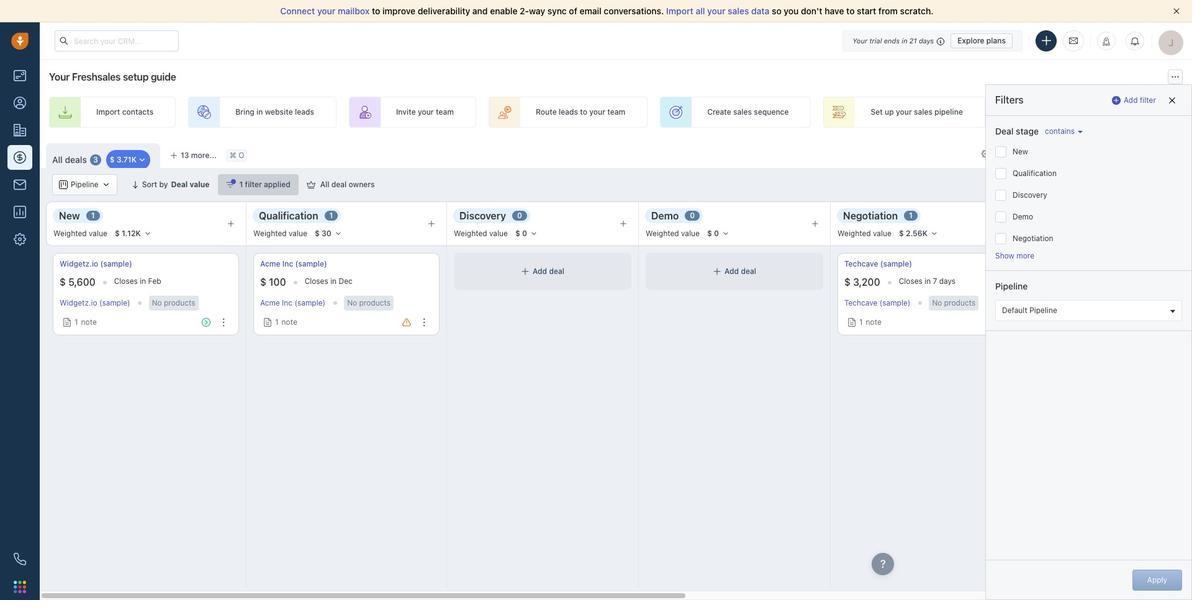 Task type: vqa. For each thing, say whether or not it's contained in the screenshot.
Score
no



Task type: locate. For each thing, give the bounding box(es) containing it.
pipeline right default
[[1029, 306, 1057, 315]]

acme up $ 100
[[260, 260, 280, 269]]

2 leads from the left
[[559, 108, 578, 117]]

all deal owners button
[[298, 174, 383, 196]]

1 note down 100
[[275, 318, 297, 327]]

1 vertical spatial acme inc (sample) link
[[260, 299, 325, 308]]

0 horizontal spatial no products
[[152, 299, 195, 308]]

note down "3,200"
[[866, 318, 881, 327]]

5 weighted value from the left
[[838, 229, 891, 239]]

1 $ 0 button from the left
[[510, 227, 543, 241]]

widgetz.io down $ 5,600 at the top left of the page
[[60, 299, 97, 308]]

ends
[[884, 36, 900, 44]]

2 weighted from the left
[[253, 229, 287, 239]]

leads
[[295, 108, 314, 117], [559, 108, 578, 117]]

3 weighted value from the left
[[454, 229, 508, 239]]

1 note for 5,600
[[75, 318, 97, 327]]

deal stage
[[995, 126, 1039, 137]]

create sales sequence
[[707, 108, 789, 117]]

0 horizontal spatial days
[[919, 36, 934, 44]]

2.56k
[[906, 229, 928, 238]]

0 vertical spatial pipeline
[[71, 180, 98, 190]]

1 horizontal spatial products
[[359, 299, 391, 308]]

2 horizontal spatial products
[[944, 299, 976, 308]]

1 horizontal spatial filter
[[1140, 96, 1156, 105]]

import left all
[[666, 6, 693, 16]]

container_wx8msf4aqz5i3rn1 image inside $ 3.71k button
[[138, 156, 147, 165]]

no products down feb
[[152, 299, 195, 308]]

1 weighted value from the left
[[53, 229, 107, 239]]

$ 0 button
[[510, 227, 543, 241], [701, 227, 735, 241]]

2 team from the left
[[607, 108, 625, 117]]

widgetz.io (sample) down 5,600
[[60, 299, 130, 308]]

closes left feb
[[114, 277, 138, 286]]

note
[[81, 318, 97, 327], [282, 318, 297, 327], [866, 318, 881, 327]]

7
[[933, 277, 937, 286]]

0 horizontal spatial leads
[[295, 108, 314, 117]]

(sample)
[[100, 260, 132, 269], [295, 260, 327, 269], [880, 260, 912, 269], [99, 299, 130, 308], [295, 299, 325, 308], [880, 299, 910, 308]]

1 widgetz.io from the top
[[60, 260, 98, 269]]

2 $ 0 button from the left
[[701, 227, 735, 241]]

invite your team link
[[349, 97, 476, 128]]

1 techcave (sample) link from the top
[[844, 259, 912, 270]]

deal right by
[[171, 180, 188, 189]]

closes in feb
[[114, 277, 161, 286]]

1 horizontal spatial 1 note
[[275, 318, 297, 327]]

0 vertical spatial inc
[[282, 260, 293, 269]]

techcave
[[844, 260, 878, 269], [844, 299, 877, 308]]

0 horizontal spatial $ 0
[[515, 229, 527, 238]]

1 vertical spatial acme inc (sample)
[[260, 299, 325, 308]]

container_wx8msf4aqz5i3rn1 image right applied
[[307, 181, 315, 189]]

note for $ 100
[[282, 318, 297, 327]]

1 horizontal spatial no products
[[347, 299, 391, 308]]

your left trial
[[852, 36, 867, 44]]

$ 0 button for discovery
[[510, 227, 543, 241]]

import
[[666, 6, 693, 16], [96, 108, 120, 117]]

techcave (sample) up "3,200"
[[844, 260, 912, 269]]

0 horizontal spatial qualification
[[259, 210, 318, 221]]

$ for $ 0 button associated with demo
[[707, 229, 712, 238]]

2 horizontal spatial 1 note
[[859, 318, 881, 327]]

1 vertical spatial deal
[[171, 180, 188, 189]]

1 horizontal spatial negotiation
[[1013, 234, 1053, 243]]

days right 7
[[939, 277, 956, 286]]

leads right website at the left top of page
[[295, 108, 314, 117]]

techcave (sample) down "3,200"
[[844, 299, 910, 308]]

weighted value for demo
[[646, 229, 700, 239]]

note down 5,600
[[81, 318, 97, 327]]

to
[[372, 6, 380, 16], [846, 6, 855, 16], [580, 108, 587, 117]]

0 vertical spatial filter
[[1140, 96, 1156, 105]]

0 vertical spatial techcave
[[844, 260, 878, 269]]

2 horizontal spatial note
[[866, 318, 881, 327]]

4 weighted from the left
[[646, 229, 679, 239]]

3 closes from the left
[[899, 277, 922, 286]]

sales right create
[[733, 108, 752, 117]]

import left contacts
[[96, 108, 120, 117]]

1 horizontal spatial leads
[[559, 108, 578, 117]]

inc up 100
[[282, 260, 293, 269]]

3 weighted from the left
[[454, 229, 487, 239]]

3 no products from the left
[[932, 299, 976, 308]]

all for deal
[[320, 180, 329, 189]]

in right bring
[[256, 108, 263, 117]]

0 vertical spatial qualification
[[1013, 169, 1057, 178]]

to right mailbox
[[372, 6, 380, 16]]

acme
[[260, 260, 280, 269], [260, 299, 280, 308]]

sales left 'data'
[[728, 6, 749, 16]]

1 horizontal spatial team
[[607, 108, 625, 117]]

pipeline
[[71, 180, 98, 190], [995, 281, 1028, 292], [1029, 306, 1057, 315]]

negotiation
[[843, 210, 898, 221], [1013, 234, 1053, 243]]

5 weighted from the left
[[838, 229, 871, 239]]

2 widgetz.io from the top
[[60, 299, 97, 308]]

team
[[436, 108, 454, 117], [607, 108, 625, 117]]

sales left pipeline
[[914, 108, 932, 117]]

no products
[[152, 299, 195, 308], [347, 299, 391, 308], [932, 299, 976, 308]]

container_wx8msf4aqz5i3rn1 image inside 1 filter applied button
[[226, 181, 234, 189]]

container_wx8msf4aqz5i3rn1 image
[[138, 156, 147, 165], [226, 181, 234, 189], [521, 268, 530, 276], [713, 268, 721, 276], [63, 318, 71, 327], [263, 318, 272, 327]]

all left owners
[[320, 180, 329, 189]]

negotiation up $ 2.56k button
[[843, 210, 898, 221]]

create
[[707, 108, 731, 117]]

1 1 note from the left
[[75, 318, 97, 327]]

0 vertical spatial acme inc (sample)
[[260, 260, 327, 269]]

13 more... button
[[163, 147, 223, 165]]

30
[[322, 229, 331, 238]]

1 acme inc (sample) from the top
[[260, 260, 327, 269]]

closes left 7
[[899, 277, 922, 286]]

note down 100
[[282, 318, 297, 327]]

in left 7
[[925, 277, 931, 286]]

techcave (sample) link
[[844, 259, 912, 270], [844, 299, 910, 308]]

pipeline up default
[[995, 281, 1028, 292]]

close image
[[1173, 8, 1180, 14]]

1 vertical spatial pipeline
[[995, 281, 1028, 292]]

1 vertical spatial techcave
[[844, 299, 877, 308]]

deal inside button
[[331, 180, 347, 189]]

Search field
[[1125, 174, 1187, 196]]

qualification down applied
[[259, 210, 318, 221]]

no down feb
[[152, 299, 162, 308]]

0 vertical spatial acme inc (sample) link
[[260, 259, 327, 270]]

3 products from the left
[[944, 299, 976, 308]]

1 horizontal spatial closes
[[305, 277, 328, 286]]

negotiation up "more"
[[1013, 234, 1053, 243]]

products for $ 100
[[359, 299, 391, 308]]

all inside all deal owners button
[[320, 180, 329, 189]]

1 $ 0 from the left
[[515, 229, 527, 238]]

weighted for negotiation
[[838, 229, 871, 239]]

1 vertical spatial widgetz.io (sample) link
[[60, 299, 130, 308]]

0 horizontal spatial to
[[372, 6, 380, 16]]

2 note from the left
[[282, 318, 297, 327]]

0 vertical spatial negotiation
[[843, 210, 898, 221]]

2 horizontal spatial no
[[932, 299, 942, 308]]

closes
[[114, 277, 138, 286], [305, 277, 328, 286], [899, 277, 922, 286]]

deal up 'settings'
[[995, 126, 1014, 137]]

$ 0 button for demo
[[701, 227, 735, 241]]

1 horizontal spatial your
[[852, 36, 867, 44]]

1 up $ 2.56k
[[909, 211, 913, 221]]

1 horizontal spatial add deal
[[725, 267, 756, 277]]

bring in website leads
[[235, 108, 314, 117]]

in left dec
[[330, 277, 337, 286]]

1 widgetz.io (sample) from the top
[[60, 260, 132, 269]]

feb
[[148, 277, 161, 286]]

2 acme from the top
[[260, 299, 280, 308]]

techcave up $ 3,200
[[844, 260, 878, 269]]

no down 7
[[932, 299, 942, 308]]

2 weighted value from the left
[[253, 229, 307, 239]]

container_wx8msf4aqz5i3rn1 image down $ 3,200
[[847, 318, 856, 327]]

1 note
[[75, 318, 97, 327], [275, 318, 297, 327], [859, 318, 881, 327]]

techcave down $ 3,200
[[844, 299, 877, 308]]

1
[[239, 180, 243, 189], [91, 211, 95, 221], [329, 211, 333, 221], [909, 211, 913, 221], [75, 318, 78, 327], [275, 318, 278, 327], [859, 318, 863, 327]]

2 horizontal spatial closes
[[899, 277, 922, 286]]

1 closes from the left
[[114, 277, 138, 286]]

3 note from the left
[[866, 318, 881, 327]]

2-
[[520, 6, 529, 16]]

import all your sales data link
[[666, 6, 772, 16]]

$ inside $ 30 button
[[315, 229, 320, 238]]

add deal for demo
[[725, 267, 756, 277]]

closes left dec
[[305, 277, 328, 286]]

add deal for discovery
[[533, 267, 564, 277]]

no products down 7
[[932, 299, 976, 308]]

value
[[190, 180, 210, 189], [89, 229, 107, 239], [289, 229, 307, 239], [489, 229, 508, 239], [681, 229, 700, 239], [873, 229, 891, 239]]

don't
[[801, 6, 822, 16]]

$ 1.12k button
[[109, 227, 157, 241]]

1 vertical spatial inc
[[282, 299, 292, 308]]

your left freshsales
[[49, 71, 70, 83]]

acme inc (sample) down 100
[[260, 299, 325, 308]]

1 horizontal spatial deal
[[995, 126, 1014, 137]]

your
[[317, 6, 335, 16], [707, 6, 725, 16], [418, 108, 434, 117], [589, 108, 605, 117], [896, 108, 912, 117]]

demo
[[651, 210, 679, 221], [1013, 212, 1033, 222]]

plans
[[986, 36, 1006, 45]]

route
[[536, 108, 557, 117]]

connect
[[280, 6, 315, 16]]

phone element
[[7, 548, 32, 572]]

container_wx8msf4aqz5i3rn1 image down all deals link
[[59, 181, 68, 189]]

0 vertical spatial import
[[666, 6, 693, 16]]

$
[[110, 155, 115, 165], [115, 229, 120, 238], [315, 229, 320, 238], [515, 229, 520, 238], [707, 229, 712, 238], [899, 229, 904, 238], [60, 277, 66, 288], [260, 277, 266, 288], [844, 277, 851, 288]]

1 no products from the left
[[152, 299, 195, 308]]

your freshsales setup guide
[[49, 71, 176, 83]]

2 no from the left
[[347, 299, 357, 308]]

2 products from the left
[[359, 299, 391, 308]]

$ inside $ 2.56k button
[[899, 229, 904, 238]]

bring in website leads link
[[188, 97, 336, 128]]

2 horizontal spatial no products
[[932, 299, 976, 308]]

0 vertical spatial discovery
[[1013, 191, 1047, 200]]

widgetz.io (sample) link up 5,600
[[60, 259, 132, 270]]

1 note from the left
[[81, 318, 97, 327]]

2 vertical spatial pipeline
[[1029, 306, 1057, 315]]

acme inc (sample) up 100
[[260, 260, 327, 269]]

4 weighted value from the left
[[646, 229, 700, 239]]

3.71k
[[117, 155, 137, 165]]

acme down $ 100
[[260, 299, 280, 308]]

$ for $ 30 button
[[315, 229, 320, 238]]

start
[[857, 6, 876, 16]]

weighted
[[53, 229, 87, 239], [253, 229, 287, 239], [454, 229, 487, 239], [646, 229, 679, 239], [838, 229, 871, 239]]

filters
[[995, 94, 1024, 106]]

1 vertical spatial techcave (sample) link
[[844, 299, 910, 308]]

2 1 note from the left
[[275, 318, 297, 327]]

1 products from the left
[[164, 299, 195, 308]]

new down "deal stage"
[[1013, 147, 1028, 156]]

invite
[[396, 108, 416, 117]]

⌘ o
[[230, 151, 244, 160]]

days
[[919, 36, 934, 44], [939, 277, 956, 286]]

container_wx8msf4aqz5i3rn1 image left 'settings'
[[982, 150, 990, 158]]

1 no from the left
[[152, 299, 162, 308]]

0 horizontal spatial team
[[436, 108, 454, 117]]

$ for $ 2.56k button
[[899, 229, 904, 238]]

1 vertical spatial your
[[49, 71, 70, 83]]

0 horizontal spatial deal
[[171, 180, 188, 189]]

0 horizontal spatial note
[[81, 318, 97, 327]]

phone image
[[14, 554, 26, 566]]

closes for $ 100
[[305, 277, 328, 286]]

sales
[[728, 6, 749, 16], [733, 108, 752, 117], [914, 108, 932, 117]]

filter inside 1 filter applied button
[[245, 180, 262, 189]]

1 note down 5,600
[[75, 318, 97, 327]]

0 horizontal spatial all
[[52, 155, 63, 165]]

1 horizontal spatial $ 0
[[707, 229, 719, 238]]

1 vertical spatial widgetz.io (sample)
[[60, 299, 130, 308]]

widgetz.io (sample) link down 5,600
[[60, 299, 130, 308]]

2 $ 0 from the left
[[707, 229, 719, 238]]

your for your freshsales setup guide
[[49, 71, 70, 83]]

1 vertical spatial acme
[[260, 299, 280, 308]]

1 weighted from the left
[[53, 229, 87, 239]]

1 horizontal spatial note
[[282, 318, 297, 327]]

1 vertical spatial import
[[96, 108, 120, 117]]

0 vertical spatial widgetz.io (sample) link
[[60, 259, 132, 270]]

0 horizontal spatial pipeline
[[71, 180, 98, 190]]

dec
[[339, 277, 352, 286]]

0 horizontal spatial $ 0 button
[[510, 227, 543, 241]]

$ 1.12k
[[115, 229, 141, 238]]

1 inc from the top
[[282, 260, 293, 269]]

1 vertical spatial techcave (sample)
[[844, 299, 910, 308]]

all
[[696, 6, 705, 16]]

1 inside button
[[239, 180, 243, 189]]

explore
[[957, 36, 984, 45]]

acme inc (sample)
[[260, 260, 327, 269], [260, 299, 325, 308]]

to left start
[[846, 6, 855, 16]]

1 horizontal spatial all
[[320, 180, 329, 189]]

$ inside $ 3.71k button
[[110, 155, 115, 165]]

by
[[159, 180, 168, 189]]

1 horizontal spatial days
[[939, 277, 956, 286]]

3 no from the left
[[932, 299, 942, 308]]

1 vertical spatial filter
[[245, 180, 262, 189]]

days right 21
[[919, 36, 934, 44]]

1 down o
[[239, 180, 243, 189]]

freshworks switcher image
[[14, 582, 26, 594]]

(sample) down closes in feb
[[99, 299, 130, 308]]

wrapper image
[[982, 314, 1000, 332]]

1 vertical spatial all
[[320, 180, 329, 189]]

new down pipeline popup button
[[59, 210, 80, 221]]

to right route
[[580, 108, 587, 117]]

$ 0
[[515, 229, 527, 238], [707, 229, 719, 238]]

qualification down 'settings'
[[1013, 169, 1057, 178]]

0 horizontal spatial 1 note
[[75, 318, 97, 327]]

filter inside add filter link
[[1140, 96, 1156, 105]]

1 vertical spatial qualification
[[259, 210, 318, 221]]

your right invite
[[418, 108, 434, 117]]

no products for $ 3,200
[[932, 299, 976, 308]]

0 vertical spatial new
[[1013, 147, 1028, 156]]

acme inc (sample) link down 100
[[260, 299, 325, 308]]

leads right route
[[559, 108, 578, 117]]

value for qualification
[[289, 229, 307, 239]]

0 vertical spatial widgetz.io
[[60, 260, 98, 269]]

1 down $ 5,600 at the top left of the page
[[75, 318, 78, 327]]

0 vertical spatial techcave (sample) link
[[844, 259, 912, 270]]

sort
[[142, 180, 157, 189]]

$ inside $ 1.12k button
[[115, 229, 120, 238]]

2 techcave (sample) link from the top
[[844, 299, 910, 308]]

1 vertical spatial widgetz.io
[[60, 299, 97, 308]]

contacts
[[122, 108, 153, 117]]

send email image
[[1069, 36, 1078, 46]]

2 horizontal spatial to
[[846, 6, 855, 16]]

widgetz.io (sample) up 5,600
[[60, 260, 132, 269]]

in left feb
[[140, 277, 146, 286]]

0 horizontal spatial filter
[[245, 180, 262, 189]]

sort by deal value
[[142, 180, 210, 189]]

pipeline
[[934, 108, 963, 117]]

0 vertical spatial acme
[[260, 260, 280, 269]]

in
[[902, 36, 907, 44], [256, 108, 263, 117], [140, 277, 146, 286], [330, 277, 337, 286], [925, 277, 931, 286]]

1 team from the left
[[436, 108, 454, 117]]

1 vertical spatial new
[[59, 210, 80, 221]]

more...
[[191, 151, 217, 160]]

1 horizontal spatial no
[[347, 299, 357, 308]]

Search your CRM... text field
[[55, 30, 179, 52]]

0 horizontal spatial closes
[[114, 277, 138, 286]]

1 note down "3,200"
[[859, 318, 881, 327]]

0 vertical spatial all
[[52, 155, 63, 165]]

pipeline button
[[52, 174, 117, 196]]

no
[[152, 299, 162, 308], [347, 299, 357, 308], [932, 299, 942, 308]]

closes for $ 5,600
[[114, 277, 138, 286]]

2 horizontal spatial pipeline
[[1029, 306, 1057, 315]]

0 horizontal spatial products
[[164, 299, 195, 308]]

widgetz.io up $ 5,600 at the top left of the page
[[60, 260, 98, 269]]

techcave (sample) link up "3,200"
[[844, 259, 912, 270]]

acme inc (sample) link up 100
[[260, 259, 327, 270]]

3 1 note from the left
[[859, 318, 881, 327]]

0 vertical spatial widgetz.io (sample)
[[60, 260, 132, 269]]

no products down dec
[[347, 299, 391, 308]]

1 horizontal spatial $ 0 button
[[701, 227, 735, 241]]

0 vertical spatial your
[[852, 36, 867, 44]]

2 widgetz.io (sample) link from the top
[[60, 299, 130, 308]]

all for deals
[[52, 155, 63, 165]]

filter
[[1140, 96, 1156, 105], [245, 180, 262, 189]]

0 horizontal spatial discovery
[[459, 210, 506, 221]]

have
[[825, 6, 844, 16]]

all left deals
[[52, 155, 63, 165]]

0 horizontal spatial negotiation
[[843, 210, 898, 221]]

techcave (sample)
[[844, 260, 912, 269], [844, 299, 910, 308]]

2 no products from the left
[[347, 299, 391, 308]]

0 horizontal spatial demo
[[651, 210, 679, 221]]

inc down 100
[[282, 299, 292, 308]]

products
[[164, 299, 195, 308], [359, 299, 391, 308], [944, 299, 976, 308]]

$ 30
[[315, 229, 331, 238]]

0 horizontal spatial no
[[152, 299, 162, 308]]

acme inc (sample) link
[[260, 259, 327, 270], [260, 299, 325, 308]]

0 horizontal spatial your
[[49, 71, 70, 83]]

techcave (sample) link down "3,200"
[[844, 299, 910, 308]]

0 horizontal spatial add deal
[[533, 267, 564, 277]]

0 vertical spatial techcave (sample)
[[844, 260, 912, 269]]

pipeline down deals
[[71, 180, 98, 190]]

container_wx8msf4aqz5i3rn1 image
[[982, 150, 990, 158], [59, 181, 68, 189], [102, 181, 110, 189], [307, 181, 315, 189], [1014, 181, 1023, 189], [847, 318, 856, 327]]

no down dec
[[347, 299, 357, 308]]

$ 3,200
[[844, 277, 880, 288]]

2 closes from the left
[[305, 277, 328, 286]]

2 widgetz.io (sample) from the top
[[60, 299, 130, 308]]



Task type: describe. For each thing, give the bounding box(es) containing it.
all deals link
[[52, 154, 87, 166]]

13 more...
[[181, 151, 217, 160]]

weighted value for qualification
[[253, 229, 307, 239]]

your right all
[[707, 6, 725, 16]]

and
[[472, 6, 488, 16]]

1 note for 3,200
[[859, 318, 881, 327]]

default
[[1002, 306, 1027, 315]]

1 techcave from the top
[[844, 260, 878, 269]]

2 acme inc (sample) from the top
[[260, 299, 325, 308]]

1 vertical spatial days
[[939, 277, 956, 286]]

your right route
[[589, 108, 605, 117]]

your left mailbox
[[317, 6, 335, 16]]

weighted for demo
[[646, 229, 679, 239]]

weighted value for discovery
[[454, 229, 508, 239]]

100
[[269, 277, 286, 288]]

5,600
[[68, 277, 95, 288]]

more
[[1016, 251, 1034, 261]]

products for $ 3,200
[[944, 299, 976, 308]]

in for $ 3,200
[[925, 277, 931, 286]]

closes in 7 days
[[899, 277, 956, 286]]

1 horizontal spatial discovery
[[1013, 191, 1047, 200]]

import contacts
[[96, 108, 153, 117]]

way
[[529, 6, 545, 16]]

all deal owners
[[320, 180, 375, 189]]

$ 100
[[260, 277, 286, 288]]

1 acme inc (sample) link from the top
[[260, 259, 327, 270]]

note for $ 3,200
[[866, 318, 881, 327]]

route leads to your team link
[[489, 97, 648, 128]]

2 inc from the top
[[282, 299, 292, 308]]

(sample) down "3,200"
[[880, 299, 910, 308]]

closes for $ 3,200
[[899, 277, 922, 286]]

scratch.
[[900, 6, 933, 16]]

$ 0 for demo
[[707, 229, 719, 238]]

sequence
[[754, 108, 789, 117]]

1 vertical spatial discovery
[[459, 210, 506, 221]]

(sample) up closes in feb
[[100, 260, 132, 269]]

improve
[[382, 6, 415, 16]]

3
[[93, 155, 98, 165]]

1 down $ 3,200
[[859, 318, 863, 327]]

3,200
[[853, 277, 880, 288]]

1 note for 100
[[275, 318, 297, 327]]

you
[[784, 6, 799, 16]]

$ 3.71k
[[110, 155, 137, 165]]

show more
[[995, 251, 1034, 261]]

weighted for qualification
[[253, 229, 287, 239]]

filter for 1
[[245, 180, 262, 189]]

show
[[995, 251, 1014, 261]]

no products for $ 100
[[347, 299, 391, 308]]

invite your team
[[396, 108, 454, 117]]

0 vertical spatial days
[[919, 36, 934, 44]]

container_wx8msf4aqz5i3rn1 image inside settings popup button
[[982, 150, 990, 158]]

$ for $ 3.71k button
[[110, 155, 115, 165]]

add deal link
[[998, 97, 1099, 128]]

explore plans
[[957, 36, 1006, 45]]

filter for add
[[1140, 96, 1156, 105]]

0 horizontal spatial import
[[96, 108, 120, 117]]

2 techcave (sample) from the top
[[844, 299, 910, 308]]

add filter link
[[1112, 90, 1156, 110]]

(sample) down $ 2.56k
[[880, 260, 912, 269]]

1 techcave (sample) from the top
[[844, 260, 912, 269]]

container_wx8msf4aqz5i3rn1 image inside all deal owners button
[[307, 181, 315, 189]]

owners
[[349, 180, 375, 189]]

0 horizontal spatial new
[[59, 210, 80, 221]]

default pipeline button
[[995, 301, 1182, 322]]

weighted value for new
[[53, 229, 107, 239]]

$ 30 button
[[309, 227, 348, 241]]

your for your trial ends in 21 days
[[852, 36, 867, 44]]

show more link
[[995, 251, 1034, 261]]

settings button
[[975, 143, 1030, 165]]

weighted value for negotiation
[[838, 229, 891, 239]]

2 techcave from the top
[[844, 299, 877, 308]]

13
[[181, 151, 189, 160]]

weighted for discovery
[[454, 229, 487, 239]]

1 vertical spatial negotiation
[[1013, 234, 1053, 243]]

1 down 100
[[275, 318, 278, 327]]

value for negotiation
[[873, 229, 891, 239]]

from
[[878, 6, 898, 16]]

1 up $ 30 button
[[329, 211, 333, 221]]

1 horizontal spatial demo
[[1013, 212, 1033, 222]]

create sales sequence link
[[660, 97, 811, 128]]

contains
[[1045, 127, 1075, 136]]

mailbox
[[338, 6, 370, 16]]

value for new
[[89, 229, 107, 239]]

your right the up
[[896, 108, 912, 117]]

$ 2.56k button
[[893, 227, 944, 241]]

no products for $ 5,600
[[152, 299, 195, 308]]

in for $ 5,600
[[140, 277, 146, 286]]

data
[[751, 6, 769, 16]]

1 leads from the left
[[295, 108, 314, 117]]

route leads to your team
[[536, 108, 625, 117]]

1 filter applied button
[[218, 174, 298, 196]]

container_wx8msf4aqz5i3rn1 image down 'settings'
[[1014, 181, 1023, 189]]

2 acme inc (sample) link from the top
[[260, 299, 325, 308]]

in for $ 100
[[330, 277, 337, 286]]

note for $ 5,600
[[81, 318, 97, 327]]

enable
[[490, 6, 517, 16]]

sync
[[547, 6, 567, 16]]

1 horizontal spatial qualification
[[1013, 169, 1057, 178]]

default pipeline
[[1002, 306, 1057, 315]]

no for $ 100
[[347, 299, 357, 308]]

trial
[[869, 36, 882, 44]]

$ for discovery's $ 0 button
[[515, 229, 520, 238]]

value for discovery
[[489, 229, 508, 239]]

conversations.
[[604, 6, 664, 16]]

$ for $ 1.12k button
[[115, 229, 120, 238]]

contains button
[[1042, 126, 1083, 137]]

1 horizontal spatial pipeline
[[995, 281, 1028, 292]]

o
[[238, 151, 244, 160]]

stage
[[1016, 126, 1039, 137]]

of
[[569, 6, 577, 16]]

pipeline inside button
[[1029, 306, 1057, 315]]

1 horizontal spatial to
[[580, 108, 587, 117]]

in left 21
[[902, 36, 907, 44]]

no for $ 5,600
[[152, 299, 162, 308]]

connect your mailbox to improve deliverability and enable 2-way sync of email conversations. import all your sales data so you don't have to start from scratch.
[[280, 6, 933, 16]]

website
[[265, 108, 293, 117]]

1.12k
[[122, 229, 141, 238]]

1 horizontal spatial import
[[666, 6, 693, 16]]

1 down pipeline popup button
[[91, 211, 95, 221]]

what's new image
[[1102, 37, 1111, 46]]

bring
[[235, 108, 254, 117]]

freshsales
[[72, 71, 121, 83]]

closes in dec
[[305, 277, 352, 286]]

explore plans link
[[951, 33, 1013, 48]]

1 widgetz.io (sample) link from the top
[[60, 259, 132, 270]]

1 acme from the top
[[260, 260, 280, 269]]

(sample) up "closes in dec"
[[295, 260, 327, 269]]

set
[[871, 108, 883, 117]]

value for demo
[[681, 229, 700, 239]]

0 vertical spatial deal
[[995, 126, 1014, 137]]

your trial ends in 21 days
[[852, 36, 934, 44]]

so
[[772, 6, 781, 16]]

products for $ 5,600
[[164, 299, 195, 308]]

applied
[[264, 180, 290, 189]]

weighted for new
[[53, 229, 87, 239]]

set up your sales pipeline
[[871, 108, 963, 117]]

$ 2.56k
[[899, 229, 928, 238]]

add filter
[[1124, 96, 1156, 105]]

$ 3.71k button
[[102, 150, 154, 171]]

2 horizontal spatial add deal
[[1045, 108, 1076, 117]]

up
[[885, 108, 894, 117]]

all deals 3
[[52, 155, 98, 165]]

container_wx8msf4aqz5i3rn1 image down $ 3.71k
[[102, 181, 110, 189]]

pipeline inside popup button
[[71, 180, 98, 190]]

$ 0 for discovery
[[515, 229, 527, 238]]

⌘
[[230, 151, 236, 160]]

import contacts link
[[49, 97, 176, 128]]

deals
[[65, 155, 87, 165]]

no for $ 3,200
[[932, 299, 942, 308]]

set up your sales pipeline link
[[823, 97, 985, 128]]

guide
[[151, 71, 176, 83]]

(sample) down "closes in dec"
[[295, 299, 325, 308]]

1 horizontal spatial new
[[1013, 147, 1028, 156]]

settings
[[993, 149, 1023, 158]]

email
[[580, 6, 601, 16]]



